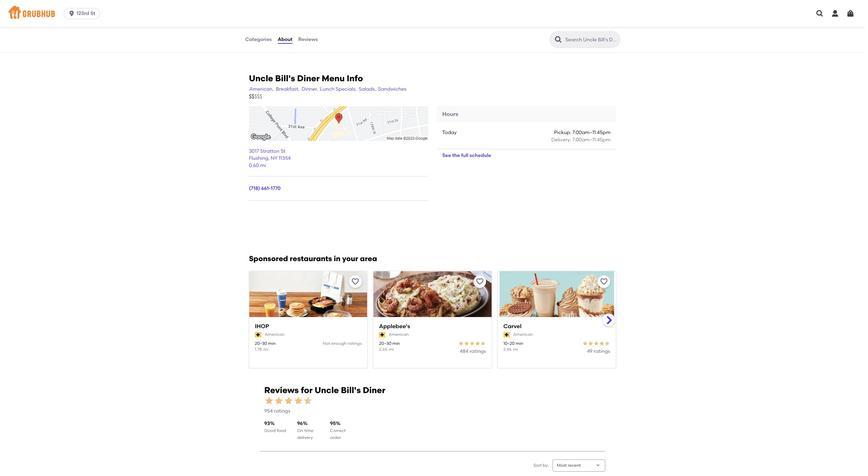 Task type: describe. For each thing, give the bounding box(es) containing it.
,
[[268, 156, 270, 162]]

categories
[[245, 36, 272, 42]]

sandwiches
[[378, 86, 407, 92]]

main navigation navigation
[[0, 0, 866, 27]]

661-
[[261, 186, 271, 192]]

philly cheese steak
[[245, 24, 291, 30]]

applebee's link
[[379, 323, 486, 331]]

2.65
[[379, 348, 388, 353]]

954
[[264, 409, 273, 415]]

american,
[[249, 86, 274, 92]]

20–30 min 2.65 mi
[[379, 342, 400, 353]]

philly
[[245, 24, 257, 30]]

correct
[[330, 429, 346, 434]]

about
[[278, 36, 293, 42]]

1.78
[[255, 348, 262, 353]]

mi for applebee's
[[389, 348, 394, 353]]

(718) 661-1770 button
[[249, 185, 281, 192]]

american for applebee's
[[389, 333, 409, 338]]

reviews for reviews
[[299, 36, 318, 42]]

10–20 min 2.46 mi
[[504, 342, 524, 353]]

ihop logo image
[[249, 272, 368, 330]]

save this restaurant button for carvel
[[598, 276, 611, 288]]

pickup:
[[554, 130, 572, 136]]

see the full schedule
[[443, 153, 491, 159]]

svg image
[[816, 9, 825, 18]]

sponsored
[[249, 255, 288, 263]]

st inside 3017 stratton st flushing , ny 11354 0.60 mi
[[281, 149, 286, 155]]

delivery
[[297, 436, 313, 441]]

93 good food
[[264, 421, 286, 434]]

food
[[277, 429, 286, 434]]

reviews button
[[298, 27, 318, 52]]

123rd st button
[[64, 8, 103, 19]]

reviews for uncle bill's diner
[[264, 386, 386, 396]]

(718) 661-1770
[[249, 186, 281, 192]]

save this restaurant button for ihop
[[349, 276, 362, 288]]

3017
[[249, 149, 259, 155]]

applebee's logo image
[[374, 272, 492, 330]]

categories button
[[245, 27, 272, 52]]

min for carvel
[[516, 342, 524, 346]]

wraps
[[245, 38, 260, 44]]

most
[[557, 464, 567, 468]]

good
[[264, 429, 276, 434]]

sandwiches button
[[378, 85, 407, 93]]

full
[[461, 153, 469, 159]]

breakfast, button
[[276, 85, 300, 93]]

10–20
[[504, 342, 515, 346]]

mi for ihop
[[263, 348, 268, 353]]

svg image inside 123rd st button
[[68, 10, 75, 17]]

american for carvel
[[513, 333, 533, 338]]

reviews for reviews for uncle bill's diner
[[264, 386, 299, 396]]

20–30 for ihop
[[255, 342, 267, 346]]

(718)
[[249, 186, 260, 192]]

123rd st
[[77, 10, 95, 16]]

ny
[[271, 156, 278, 162]]

delivery:
[[552, 137, 572, 143]]

dinner,
[[302, 86, 318, 92]]

today
[[443, 130, 457, 136]]

min for applebee's
[[393, 342, 400, 346]]

in
[[334, 255, 341, 263]]

menu
[[322, 73, 345, 83]]

your
[[342, 255, 358, 263]]

order
[[330, 436, 341, 441]]

ratings for 484 ratings
[[470, 349, 486, 355]]

3017 stratton st flushing , ny 11354 0.60 mi
[[249, 149, 291, 169]]

pickup: 7:00am–11:45pm delivery: 7:00am–11:45pm
[[552, 130, 611, 143]]

time
[[304, 429, 314, 434]]

the
[[453, 153, 460, 159]]

min for ihop
[[268, 342, 276, 346]]

salads,
[[359, 86, 376, 92]]

95 correct order
[[330, 421, 346, 441]]

see the full schedule button
[[437, 150, 497, 162]]

dinner, button
[[301, 85, 319, 93]]

2.46
[[504, 348, 512, 353]]

subscription pass image
[[255, 333, 262, 338]]

484
[[460, 349, 469, 355]]

carvel link
[[504, 323, 611, 331]]

specials,
[[336, 86, 357, 92]]

lunch
[[320, 86, 335, 92]]

steak
[[277, 24, 291, 30]]

lunch specials, button
[[320, 85, 357, 93]]



Task type: locate. For each thing, give the bounding box(es) containing it.
search icon image
[[555, 35, 563, 44]]

carvel
[[504, 324, 522, 330]]

ratings for 49 ratings
[[594, 349, 611, 355]]

about button
[[278, 27, 293, 52]]

mi down the flushing
[[260, 163, 266, 169]]

cheese
[[258, 24, 276, 30]]

1 horizontal spatial subscription pass image
[[504, 333, 511, 338]]

96
[[297, 421, 303, 427]]

ratings right the enough
[[348, 342, 362, 346]]

49
[[588, 349, 593, 355]]

reviews up the 954 ratings
[[264, 386, 299, 396]]

1 american from the left
[[265, 333, 285, 338]]

not enough ratings
[[323, 342, 362, 346]]

1 save this restaurant button from the left
[[349, 276, 362, 288]]

uncle right for
[[315, 386, 339, 396]]

0 vertical spatial diner
[[297, 73, 320, 83]]

0 vertical spatial st
[[90, 10, 95, 16]]

2 subscription pass image from the left
[[504, 333, 511, 338]]

0 horizontal spatial svg image
[[68, 10, 75, 17]]

bill's
[[275, 73, 295, 83], [341, 386, 361, 396]]

96 on time delivery
[[297, 421, 314, 441]]

1 horizontal spatial bill's
[[341, 386, 361, 396]]

20–30 for applebee's
[[379, 342, 392, 346]]

min
[[268, 342, 276, 346], [393, 342, 400, 346], [516, 342, 524, 346]]

3 save this restaurant button from the left
[[598, 276, 611, 288]]

0 horizontal spatial save this restaurant image
[[352, 278, 360, 286]]

min down "applebee's"
[[393, 342, 400, 346]]

reviews
[[299, 36, 318, 42], [264, 386, 299, 396]]

info
[[347, 73, 363, 83]]

484 ratings
[[460, 349, 486, 355]]

see
[[443, 153, 451, 159]]

on
[[297, 429, 303, 434]]

most recent
[[557, 464, 581, 468]]

reviews inside button
[[299, 36, 318, 42]]

2 min from the left
[[393, 342, 400, 346]]

93
[[264, 421, 270, 427]]

2 horizontal spatial american
[[513, 333, 533, 338]]

954 ratings
[[264, 409, 291, 415]]

applebee's
[[379, 324, 410, 330]]

mi inside 3017 stratton st flushing , ny 11354 0.60 mi
[[260, 163, 266, 169]]

$$$$$
[[249, 94, 263, 100]]

1 horizontal spatial min
[[393, 342, 400, 346]]

0 horizontal spatial uncle
[[249, 73, 273, 83]]

1 horizontal spatial american
[[389, 333, 409, 338]]

save this restaurant image
[[476, 278, 484, 286]]

2 save this restaurant button from the left
[[474, 276, 486, 288]]

min right '10–20'
[[516, 342, 524, 346]]

diner
[[297, 73, 320, 83], [363, 386, 386, 396]]

11354
[[279, 156, 291, 162]]

save this restaurant button
[[349, 276, 362, 288], [474, 276, 486, 288], [598, 276, 611, 288]]

0 horizontal spatial diner
[[297, 73, 320, 83]]

uncle
[[249, 73, 273, 83], [315, 386, 339, 396]]

20–30 up 1.78
[[255, 342, 267, 346]]

1 20–30 from the left
[[255, 342, 267, 346]]

2 horizontal spatial min
[[516, 342, 524, 346]]

caret down icon image
[[596, 464, 601, 469]]

0 horizontal spatial subscription pass image
[[379, 333, 386, 338]]

$$
[[249, 94, 254, 100]]

ratings right 954
[[274, 409, 291, 415]]

ihop
[[255, 324, 269, 330]]

0 vertical spatial reviews
[[299, 36, 318, 42]]

ihop link
[[255, 323, 362, 331]]

ratings for 954 ratings
[[274, 409, 291, 415]]

flushing
[[249, 156, 268, 162]]

american down "applebee's"
[[389, 333, 409, 338]]

st inside 123rd st button
[[90, 10, 95, 16]]

49 ratings
[[588, 349, 611, 355]]

american
[[265, 333, 285, 338], [389, 333, 409, 338], [513, 333, 533, 338]]

2 20–30 from the left
[[379, 342, 392, 346]]

1 subscription pass image from the left
[[379, 333, 386, 338]]

not
[[323, 342, 330, 346]]

for
[[301, 386, 313, 396]]

1770
[[271, 186, 281, 192]]

schedule
[[470, 153, 491, 159]]

uncle bill's diner menu info
[[249, 73, 363, 83]]

Search Uncle Bill's Diner search field
[[565, 37, 618, 43]]

mi inside 20–30 min 1.78 mi
[[263, 348, 268, 353]]

7:00am–11:45pm right pickup:
[[573, 130, 611, 136]]

2 horizontal spatial save this restaurant button
[[598, 276, 611, 288]]

20–30 inside 20–30 min 2.65 mi
[[379, 342, 392, 346]]

min inside 10–20 min 2.46 mi
[[516, 342, 524, 346]]

2 save this restaurant image from the left
[[600, 278, 609, 286]]

min down ihop
[[268, 342, 276, 346]]

subscription pass image up '10–20'
[[504, 333, 511, 338]]

american down carvel
[[513, 333, 533, 338]]

subscription pass image up 20–30 min 2.65 mi
[[379, 333, 386, 338]]

uncle up american,
[[249, 73, 273, 83]]

mi inside 20–30 min 2.65 mi
[[389, 348, 394, 353]]

1 7:00am–11:45pm from the top
[[573, 130, 611, 136]]

mi right 2.46
[[513, 348, 518, 353]]

1 horizontal spatial svg image
[[832, 9, 840, 18]]

1 vertical spatial reviews
[[264, 386, 299, 396]]

123rd
[[77, 10, 89, 16]]

0 horizontal spatial min
[[268, 342, 276, 346]]

svg image
[[832, 9, 840, 18], [847, 9, 855, 18], [68, 10, 75, 17]]

hours
[[443, 111, 459, 118]]

restaurants
[[290, 255, 332, 263]]

mi
[[260, 163, 266, 169], [263, 348, 268, 353], [389, 348, 394, 353], [513, 348, 518, 353]]

salads, button
[[359, 85, 377, 93]]

mi right 2.65
[[389, 348, 394, 353]]

st up 11354 at the top left of page
[[281, 149, 286, 155]]

95
[[330, 421, 336, 427]]

0 horizontal spatial 20–30
[[255, 342, 267, 346]]

mi inside 10–20 min 2.46 mi
[[513, 348, 518, 353]]

20–30 min 1.78 mi
[[255, 342, 276, 353]]

star icon image
[[458, 341, 464, 347], [464, 341, 470, 347], [470, 341, 475, 347], [475, 341, 481, 347], [481, 341, 486, 347], [481, 341, 486, 347], [583, 341, 588, 347], [588, 341, 594, 347], [594, 341, 599, 347], [599, 341, 605, 347], [605, 341, 611, 347], [605, 341, 611, 347], [264, 397, 274, 406], [274, 397, 284, 406], [284, 397, 294, 406], [294, 397, 303, 406], [303, 397, 313, 406], [303, 397, 313, 406]]

20–30 up 2.65
[[379, 342, 392, 346]]

mi right 1.78
[[263, 348, 268, 353]]

1 vertical spatial 7:00am–11:45pm
[[573, 137, 611, 143]]

1 vertical spatial bill's
[[341, 386, 361, 396]]

enough
[[331, 342, 347, 346]]

subscription pass image for applebee's
[[379, 333, 386, 338]]

2 7:00am–11:45pm from the top
[[573, 137, 611, 143]]

1 horizontal spatial uncle
[[315, 386, 339, 396]]

1 vertical spatial uncle
[[315, 386, 339, 396]]

subscription pass image for carvel
[[504, 333, 511, 338]]

2 american from the left
[[389, 333, 409, 338]]

sort by:
[[534, 464, 549, 468]]

1 horizontal spatial save this restaurant button
[[474, 276, 486, 288]]

by:
[[543, 464, 549, 468]]

2 horizontal spatial svg image
[[847, 9, 855, 18]]

subscription pass image
[[379, 333, 386, 338], [504, 333, 511, 338]]

0 vertical spatial bill's
[[275, 73, 295, 83]]

mi for carvel
[[513, 348, 518, 353]]

ratings right 49
[[594, 349, 611, 355]]

1 min from the left
[[268, 342, 276, 346]]

area
[[360, 255, 377, 263]]

7:00am–11:45pm
[[573, 130, 611, 136], [573, 137, 611, 143]]

3 min from the left
[[516, 342, 524, 346]]

save this restaurant image
[[352, 278, 360, 286], [600, 278, 609, 286]]

st right 123rd
[[90, 10, 95, 16]]

ratings right 484
[[470, 349, 486, 355]]

american for ihop
[[265, 333, 285, 338]]

1 vertical spatial st
[[281, 149, 286, 155]]

min inside 20–30 min 2.65 mi
[[393, 342, 400, 346]]

min inside 20–30 min 1.78 mi
[[268, 342, 276, 346]]

stratton
[[260, 149, 280, 155]]

1 horizontal spatial 20–30
[[379, 342, 392, 346]]

save this restaurant image for carvel
[[600, 278, 609, 286]]

st
[[90, 10, 95, 16], [281, 149, 286, 155]]

save this restaurant image for ihop
[[352, 278, 360, 286]]

sort
[[534, 464, 542, 468]]

3 american from the left
[[513, 333, 533, 338]]

1 horizontal spatial st
[[281, 149, 286, 155]]

american up 20–30 min 1.78 mi
[[265, 333, 285, 338]]

breakfast,
[[276, 86, 300, 92]]

american, breakfast, dinner, lunch specials, salads, sandwiches
[[249, 86, 407, 92]]

reviews right about
[[299, 36, 318, 42]]

Sort by: field
[[557, 463, 581, 469]]

1 vertical spatial diner
[[363, 386, 386, 396]]

save this restaurant button for applebee's
[[474, 276, 486, 288]]

1 horizontal spatial save this restaurant image
[[600, 278, 609, 286]]

0 vertical spatial uncle
[[249, 73, 273, 83]]

7:00am–11:45pm right "delivery:"
[[573, 137, 611, 143]]

20–30 inside 20–30 min 1.78 mi
[[255, 342, 267, 346]]

0 horizontal spatial bill's
[[275, 73, 295, 83]]

0 vertical spatial 7:00am–11:45pm
[[573, 130, 611, 136]]

1 save this restaurant image from the left
[[352, 278, 360, 286]]

0 horizontal spatial save this restaurant button
[[349, 276, 362, 288]]

carvel logo image
[[498, 272, 616, 330]]

ratings
[[348, 342, 362, 346], [470, 349, 486, 355], [594, 349, 611, 355], [274, 409, 291, 415]]

0 horizontal spatial american
[[265, 333, 285, 338]]

recent
[[568, 464, 581, 468]]

american, button
[[249, 85, 274, 93]]

0.60
[[249, 163, 259, 169]]

sponsored restaurants in your area
[[249, 255, 377, 263]]

20–30
[[255, 342, 267, 346], [379, 342, 392, 346]]

1 horizontal spatial diner
[[363, 386, 386, 396]]

0 horizontal spatial st
[[90, 10, 95, 16]]



Task type: vqa. For each thing, say whether or not it's contained in the screenshot.
Star icon
yes



